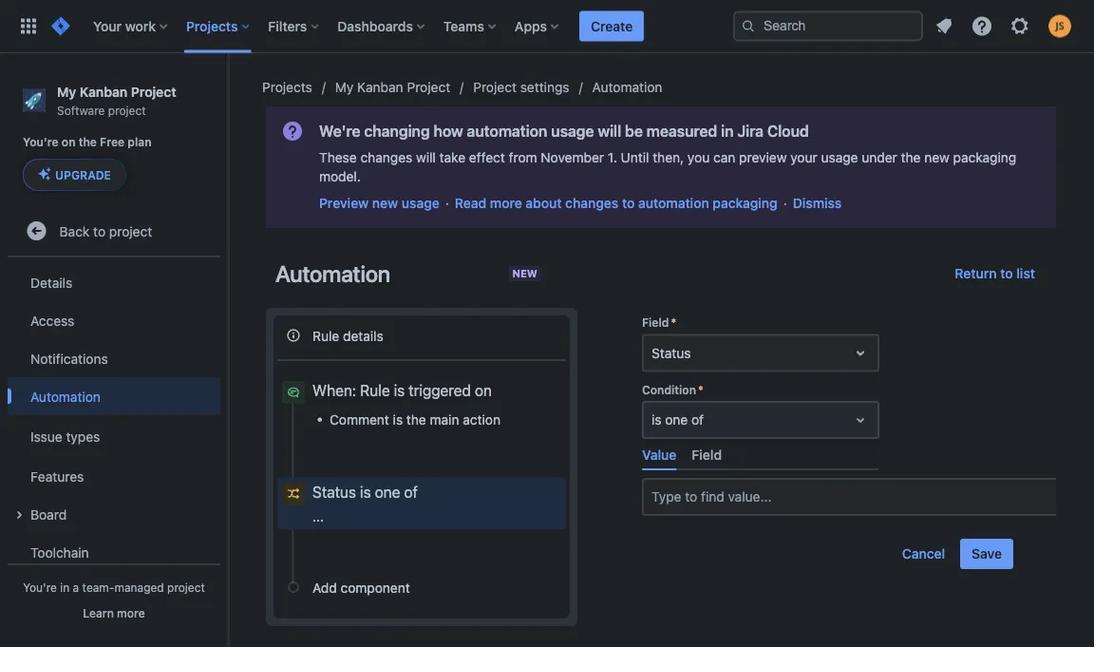 Task type: vqa. For each thing, say whether or not it's contained in the screenshot.
No
no



Task type: describe. For each thing, give the bounding box(es) containing it.
cloud
[[768, 122, 809, 140]]

field for field
[[692, 447, 722, 462]]

save
[[972, 546, 1003, 562]]

0 vertical spatial on
[[62, 135, 76, 148]]

to for type to find value...
[[685, 489, 698, 505]]

kanban for my kanban project software project
[[80, 84, 128, 99]]

1 vertical spatial new
[[372, 195, 398, 211]]

automation inside we're changing how automation usage will be measured in jira cloud these changes will take effect from november 1. until then, you can preview your usage under the new packaging model.
[[467, 122, 548, 140]]

1 · from the left
[[446, 195, 449, 211]]

1 horizontal spatial will
[[598, 122, 622, 140]]

more inside button
[[117, 606, 145, 620]]

field *
[[642, 316, 677, 329]]

filters button
[[263, 11, 326, 41]]

type
[[652, 489, 682, 505]]

projects for the projects link
[[262, 79, 312, 95]]

rule details button
[[277, 319, 566, 352]]

in inside we're changing how automation usage will be measured in jira cloud these changes will take effect from november 1. until then, you can preview your usage under the new packaging model.
[[721, 122, 734, 140]]

team-
[[82, 581, 114, 594]]

jira software image
[[49, 15, 72, 38]]

when: rule is triggered on
[[313, 382, 492, 400]]

my kanban project
[[335, 79, 451, 95]]

issue types link
[[8, 415, 220, 457]]

preview new usage button
[[319, 194, 440, 213]]

sidebar navigation image
[[207, 76, 249, 114]]

condition *
[[642, 383, 704, 396]]

1.
[[608, 150, 618, 165]]

1 vertical spatial project
[[109, 223, 152, 239]]

details link
[[8, 263, 220, 301]]

banner containing your work
[[0, 0, 1095, 53]]

project inside my kanban project software project
[[108, 103, 146, 117]]

my kanban project link
[[335, 76, 451, 99]]

your
[[791, 150, 818, 165]]

issue types
[[30, 428, 100, 444]]

apps
[[515, 18, 547, 34]]

under
[[862, 150, 898, 165]]

filters
[[268, 18, 307, 34]]

when:
[[313, 382, 356, 400]]

settings
[[521, 79, 570, 95]]

value
[[642, 447, 677, 462]]

dashboards button
[[332, 11, 432, 41]]

notifications
[[30, 350, 108, 366]]

value...
[[728, 489, 772, 505]]

1 horizontal spatial of
[[692, 412, 704, 428]]

open image for is one of
[[850, 409, 872, 431]]

from
[[509, 150, 538, 165]]

comment is the main action
[[330, 411, 501, 427]]

upgrade button
[[24, 160, 125, 190]]

my for my kanban project software project
[[57, 84, 76, 99]]

preview new usage · read more about changes to automation packaging · dismiss
[[319, 195, 842, 211]]

changes inside we're changing how automation usage will be measured in jira cloud these changes will take effect from november 1. until then, you can preview your usage under the new packaging model.
[[361, 150, 413, 165]]

triggered
[[409, 382, 471, 400]]

field for field *
[[642, 316, 669, 329]]

read
[[455, 195, 487, 211]]

you're in a team-managed project
[[23, 581, 205, 594]]

details
[[30, 274, 72, 290]]

0 horizontal spatial of
[[404, 483, 418, 501]]

toolchain
[[30, 544, 89, 560]]

software
[[57, 103, 105, 117]]

open image for status
[[850, 342, 872, 364]]

comment
[[330, 411, 389, 427]]

automation link for notifications
[[8, 377, 220, 415]]

features link
[[8, 457, 220, 495]]

packaging inside we're changing how automation usage will be measured in jira cloud these changes will take effect from november 1. until then, you can preview your usage under the new packaging model.
[[954, 150, 1017, 165]]

a
[[73, 581, 79, 594]]

add
[[313, 579, 337, 595]]

you're for you're on the free plan
[[23, 135, 59, 148]]

features
[[30, 468, 84, 484]]

be
[[625, 122, 643, 140]]

can
[[714, 150, 736, 165]]

project for my kanban project
[[407, 79, 451, 95]]

status for status is one of
[[313, 483, 356, 501]]

Search field
[[734, 11, 924, 41]]

* for status
[[671, 316, 677, 329]]

list
[[1017, 266, 1036, 281]]

preview
[[739, 150, 787, 165]]

appswitcher icon image
[[17, 15, 40, 38]]

condition
[[642, 383, 697, 396]]

1 horizontal spatial changes
[[566, 195, 619, 211]]

dismiss
[[793, 195, 842, 211]]

group containing details
[[8, 258, 220, 615]]

your work
[[93, 18, 156, 34]]

0 horizontal spatial one
[[375, 483, 400, 501]]

find
[[701, 489, 725, 505]]

is down when: rule is triggered on
[[393, 411, 403, 427]]

we're
[[319, 122, 361, 140]]

kanban for my kanban project
[[357, 79, 404, 95]]

read more about changes to automation packaging button
[[455, 194, 778, 213]]

rule details
[[313, 328, 384, 343]]

these
[[319, 150, 357, 165]]

free
[[100, 135, 125, 148]]

2 horizontal spatial project
[[473, 79, 517, 95]]

duplicate image
[[516, 482, 539, 505]]

return to list
[[955, 266, 1036, 281]]

save button
[[961, 539, 1014, 569]]

apps button
[[509, 11, 566, 41]]

new
[[513, 267, 538, 279]]

about
[[526, 195, 562, 211]]

is down comment
[[360, 483, 371, 501]]

projects button
[[181, 11, 257, 41]]

project settings
[[473, 79, 570, 95]]

changing
[[364, 122, 430, 140]]

project settings link
[[473, 76, 570, 99]]

primary element
[[11, 0, 734, 53]]

the inside we're changing how automation usage will be measured in jira cloud these changes will take effect from november 1. until then, you can preview your usage under the new packaging model.
[[901, 150, 921, 165]]

access
[[30, 312, 74, 328]]

preview
[[319, 195, 369, 211]]

dismiss button
[[793, 194, 842, 213]]

effect
[[469, 150, 505, 165]]

learn more
[[83, 606, 145, 620]]

your work button
[[87, 11, 175, 41]]



Task type: locate. For each thing, give the bounding box(es) containing it.
on up upgrade button in the left of the page
[[62, 135, 76, 148]]

2 you're from the top
[[23, 581, 57, 594]]

my inside my kanban project software project
[[57, 84, 76, 99]]

0 vertical spatial of
[[692, 412, 704, 428]]

project inside my kanban project software project
[[131, 84, 176, 99]]

project up details link on the top of page
[[109, 223, 152, 239]]

1 vertical spatial packaging
[[713, 195, 778, 211]]

add component
[[313, 579, 410, 595]]

new right preview
[[372, 195, 398, 211]]

new
[[925, 150, 950, 165], [372, 195, 398, 211]]

automation for project settings
[[593, 79, 663, 95]]

new right under
[[925, 150, 950, 165]]

0 vertical spatial automation link
[[593, 76, 663, 99]]

project for my kanban project software project
[[131, 84, 176, 99]]

plan
[[128, 135, 152, 148]]

kanban up changing
[[357, 79, 404, 95]]

0 horizontal spatial automation
[[467, 122, 548, 140]]

open image
[[850, 342, 872, 364], [850, 409, 872, 431]]

2 open image from the top
[[850, 409, 872, 431]]

1 vertical spatial you're
[[23, 581, 57, 594]]

project up how on the left top of the page
[[407, 79, 451, 95]]

1 horizontal spatial status
[[652, 345, 691, 361]]

1 horizontal spatial rule
[[360, 382, 390, 400]]

learn more button
[[83, 605, 145, 621]]

None text field
[[652, 411, 656, 430], [652, 488, 656, 507], [652, 411, 656, 430], [652, 488, 656, 507]]

1 vertical spatial automation link
[[8, 377, 220, 415]]

2 vertical spatial the
[[407, 411, 426, 427]]

0 horizontal spatial in
[[60, 581, 70, 594]]

1 vertical spatial rule
[[360, 382, 390, 400]]

teams button
[[438, 11, 504, 41]]

on up action
[[475, 382, 492, 400]]

project right managed
[[167, 581, 205, 594]]

projects up sidebar navigation image
[[186, 18, 238, 34]]

1 horizontal spatial kanban
[[357, 79, 404, 95]]

your
[[93, 18, 122, 34]]

1 vertical spatial changes
[[566, 195, 619, 211]]

0 horizontal spatial packaging
[[713, 195, 778, 211]]

0 horizontal spatial projects
[[186, 18, 238, 34]]

automation link for project settings
[[593, 76, 663, 99]]

we're changing how automation usage will be measured in jira cloud these changes will take effect from november 1. until then, you can preview your usage under the new packaging model.
[[319, 122, 1017, 184]]

managed
[[114, 581, 164, 594]]

to left find
[[685, 489, 698, 505]]

1 horizontal spatial projects
[[262, 79, 312, 95]]

to left list
[[1001, 266, 1014, 281]]

1 vertical spatial projects
[[262, 79, 312, 95]]

type to find value...
[[652, 489, 772, 505]]

notifications link
[[8, 339, 220, 377]]

changes
[[361, 150, 413, 165], [566, 195, 619, 211]]

automation down then,
[[639, 195, 710, 211]]

jira
[[738, 122, 764, 140]]

of
[[692, 412, 704, 428], [404, 483, 418, 501]]

my kanban project software project
[[57, 84, 176, 117]]

status up ...
[[313, 483, 356, 501]]

0 horizontal spatial my
[[57, 84, 76, 99]]

1 vertical spatial automation
[[276, 260, 391, 287]]

0 horizontal spatial field
[[642, 316, 669, 329]]

one down condition *
[[665, 412, 688, 428]]

0 horizontal spatial more
[[117, 606, 145, 620]]

1 vertical spatial usage
[[822, 150, 859, 165]]

in left the a
[[60, 581, 70, 594]]

automation inside automation link
[[30, 388, 101, 404]]

1 vertical spatial of
[[404, 483, 418, 501]]

banner
[[0, 0, 1095, 53]]

rule up comment
[[360, 382, 390, 400]]

0 vertical spatial the
[[79, 135, 97, 148]]

1 horizontal spatial *
[[698, 383, 704, 396]]

settings image
[[1009, 15, 1032, 38]]

automation link
[[593, 76, 663, 99], [8, 377, 220, 415]]

0 vertical spatial status
[[652, 345, 691, 361]]

project
[[108, 103, 146, 117], [109, 223, 152, 239], [167, 581, 205, 594]]

0 vertical spatial automation
[[467, 122, 548, 140]]

1 open image from the top
[[850, 342, 872, 364]]

you're left the a
[[23, 581, 57, 594]]

back
[[59, 223, 90, 239]]

projects for projects dropdown button
[[186, 18, 238, 34]]

group
[[8, 258, 220, 615]]

2 · from the left
[[784, 195, 788, 211]]

toolchain link
[[8, 533, 220, 571]]

1 you're from the top
[[23, 135, 59, 148]]

· left dismiss
[[784, 195, 788, 211]]

0 vertical spatial usage
[[551, 122, 594, 140]]

· left the "read"
[[446, 195, 449, 211]]

project left settings
[[473, 79, 517, 95]]

0 vertical spatial project
[[108, 103, 146, 117]]

model.
[[319, 169, 361, 184]]

automation for notifications
[[30, 388, 101, 404]]

add component button
[[277, 571, 566, 603]]

0 horizontal spatial rule
[[313, 328, 340, 343]]

then,
[[653, 150, 684, 165]]

2 horizontal spatial automation
[[593, 79, 663, 95]]

is up comment is the main action
[[394, 382, 405, 400]]

to
[[622, 195, 635, 211], [93, 223, 106, 239], [1001, 266, 1014, 281], [685, 489, 698, 505]]

1 horizontal spatial new
[[925, 150, 950, 165]]

None text field
[[652, 344, 656, 363]]

changes down changing
[[361, 150, 413, 165]]

of down comment is the main action
[[404, 483, 418, 501]]

1 vertical spatial will
[[416, 150, 436, 165]]

my
[[335, 79, 354, 95], [57, 84, 76, 99]]

0 horizontal spatial the
[[79, 135, 97, 148]]

1 horizontal spatial one
[[665, 412, 688, 428]]

to for back to project
[[93, 223, 106, 239]]

tab list containing value
[[635, 439, 887, 471]]

automation
[[593, 79, 663, 95], [276, 260, 391, 287], [30, 388, 101, 404]]

0 vertical spatial packaging
[[954, 150, 1017, 165]]

to for return to list
[[1001, 266, 1014, 281]]

2 vertical spatial usage
[[402, 195, 440, 211]]

project up the 'plan'
[[108, 103, 146, 117]]

1 horizontal spatial field
[[692, 447, 722, 462]]

0 vertical spatial changes
[[361, 150, 413, 165]]

packaging
[[954, 150, 1017, 165], [713, 195, 778, 211]]

my for my kanban project
[[335, 79, 354, 95]]

how
[[434, 122, 463, 140]]

0 horizontal spatial project
[[131, 84, 176, 99]]

my up "software"
[[57, 84, 76, 99]]

on
[[62, 135, 76, 148], [475, 382, 492, 400]]

back to project
[[59, 223, 152, 239]]

return
[[955, 266, 997, 281]]

until
[[621, 150, 650, 165]]

2 horizontal spatial the
[[901, 150, 921, 165]]

1 horizontal spatial usage
[[551, 122, 594, 140]]

0 vertical spatial more
[[490, 195, 522, 211]]

to inside button
[[1001, 266, 1014, 281]]

automation link up types on the left of page
[[8, 377, 220, 415]]

project
[[407, 79, 451, 95], [473, 79, 517, 95], [131, 84, 176, 99]]

usage
[[551, 122, 594, 140], [822, 150, 859, 165], [402, 195, 440, 211]]

1 vertical spatial status
[[313, 483, 356, 501]]

1 horizontal spatial on
[[475, 382, 492, 400]]

0 horizontal spatial automation
[[30, 388, 101, 404]]

0 vertical spatial one
[[665, 412, 688, 428]]

my up the we're
[[335, 79, 354, 95]]

delete image
[[539, 482, 562, 505]]

usage left the "read"
[[402, 195, 440, 211]]

rule
[[313, 328, 340, 343], [360, 382, 390, 400]]

search image
[[741, 19, 756, 34]]

new inside we're changing how automation usage will be measured in jira cloud these changes will take effect from november 1. until then, you can preview your usage under the new packaging model.
[[925, 150, 950, 165]]

field inside tab list
[[692, 447, 722, 462]]

1 vertical spatial open image
[[850, 409, 872, 431]]

rule inside button
[[313, 328, 340, 343]]

2 vertical spatial automation
[[30, 388, 101, 404]]

issue
[[30, 428, 62, 444]]

access link
[[8, 301, 220, 339]]

0 vertical spatial open image
[[850, 342, 872, 364]]

0 horizontal spatial *
[[671, 316, 677, 329]]

automation up be
[[593, 79, 663, 95]]

take
[[440, 150, 466, 165]]

status down the field *
[[652, 345, 691, 361]]

tab list
[[635, 439, 887, 471]]

project inside my kanban project link
[[407, 79, 451, 95]]

1 vertical spatial the
[[901, 150, 921, 165]]

the left the main
[[407, 411, 426, 427]]

field
[[642, 316, 669, 329], [692, 447, 722, 462]]

1 horizontal spatial project
[[407, 79, 451, 95]]

return to list button
[[944, 258, 1047, 289]]

* for is one of
[[698, 383, 704, 396]]

projects link
[[262, 76, 312, 99]]

projects inside projects dropdown button
[[186, 18, 238, 34]]

1 vertical spatial more
[[117, 606, 145, 620]]

0 horizontal spatial kanban
[[80, 84, 128, 99]]

the for action
[[407, 411, 426, 427]]

0 vertical spatial projects
[[186, 18, 238, 34]]

0 vertical spatial rule
[[313, 328, 340, 343]]

you're for you're in a team-managed project
[[23, 581, 57, 594]]

0 horizontal spatial on
[[62, 135, 76, 148]]

your profile and settings image
[[1049, 15, 1072, 38]]

measured
[[647, 122, 718, 140]]

one down comment is the main action
[[375, 483, 400, 501]]

teams
[[444, 18, 485, 34]]

0 vertical spatial field
[[642, 316, 669, 329]]

you're up upgrade button in the left of the page
[[23, 135, 59, 148]]

action
[[463, 411, 501, 427]]

help image
[[971, 15, 994, 38]]

usage up the november in the top of the page
[[551, 122, 594, 140]]

the right under
[[901, 150, 921, 165]]

cancel button
[[891, 539, 957, 569]]

will
[[598, 122, 622, 140], [416, 150, 436, 165]]

cancel
[[903, 546, 946, 562]]

0 vertical spatial *
[[671, 316, 677, 329]]

kanban up "software"
[[80, 84, 128, 99]]

1 horizontal spatial ·
[[784, 195, 788, 211]]

0 horizontal spatial will
[[416, 150, 436, 165]]

to right back
[[93, 223, 106, 239]]

1 horizontal spatial my
[[335, 79, 354, 95]]

the left free
[[79, 135, 97, 148]]

0 vertical spatial will
[[598, 122, 622, 140]]

0 horizontal spatial new
[[372, 195, 398, 211]]

is
[[394, 382, 405, 400], [393, 411, 403, 427], [652, 412, 662, 428], [360, 483, 371, 501]]

status is one of
[[313, 483, 418, 501]]

0 horizontal spatial changes
[[361, 150, 413, 165]]

kanban
[[357, 79, 404, 95], [80, 84, 128, 99]]

rule left details
[[313, 328, 340, 343]]

more
[[490, 195, 522, 211], [117, 606, 145, 620]]

will left be
[[598, 122, 622, 140]]

usage right your on the top right of page
[[822, 150, 859, 165]]

2 vertical spatial project
[[167, 581, 205, 594]]

details
[[343, 328, 384, 343]]

0 horizontal spatial automation link
[[8, 377, 220, 415]]

0 horizontal spatial status
[[313, 483, 356, 501]]

you're on the free plan
[[23, 135, 152, 148]]

*
[[671, 316, 677, 329], [698, 383, 704, 396]]

0 vertical spatial in
[[721, 122, 734, 140]]

0 vertical spatial new
[[925, 150, 950, 165]]

board button
[[8, 495, 220, 533]]

expand image
[[8, 504, 30, 527]]

work
[[125, 18, 156, 34]]

1 horizontal spatial in
[[721, 122, 734, 140]]

kanban inside my kanban project software project
[[80, 84, 128, 99]]

1 horizontal spatial more
[[490, 195, 522, 211]]

automation up rule details
[[276, 260, 391, 287]]

* up condition *
[[671, 316, 677, 329]]

1 vertical spatial one
[[375, 483, 400, 501]]

one
[[665, 412, 688, 428], [375, 483, 400, 501]]

0 vertical spatial you're
[[23, 135, 59, 148]]

1 vertical spatial in
[[60, 581, 70, 594]]

board
[[30, 506, 67, 522]]

you
[[688, 150, 710, 165]]

jira software image
[[49, 15, 72, 38]]

automation up from
[[467, 122, 548, 140]]

status for status
[[652, 345, 691, 361]]

of down condition *
[[692, 412, 704, 428]]

notifications image
[[933, 15, 956, 38]]

field up type to find value...
[[692, 447, 722, 462]]

2 horizontal spatial usage
[[822, 150, 859, 165]]

create
[[591, 18, 633, 34]]

projects
[[186, 18, 238, 34], [262, 79, 312, 95]]

0 vertical spatial automation
[[593, 79, 663, 95]]

0 horizontal spatial ·
[[446, 195, 449, 211]]

will left take
[[416, 150, 436, 165]]

1 horizontal spatial the
[[407, 411, 426, 427]]

upgrade
[[55, 168, 111, 182]]

to down until
[[622, 195, 635, 211]]

·
[[446, 195, 449, 211], [784, 195, 788, 211]]

1 vertical spatial *
[[698, 383, 704, 396]]

changes right about
[[566, 195, 619, 211]]

0 horizontal spatial usage
[[402, 195, 440, 211]]

project up the 'plan'
[[131, 84, 176, 99]]

learn
[[83, 606, 114, 620]]

in
[[721, 122, 734, 140], [60, 581, 70, 594]]

1 vertical spatial automation
[[639, 195, 710, 211]]

is down condition
[[652, 412, 662, 428]]

more down managed
[[117, 606, 145, 620]]

automation link up be
[[593, 76, 663, 99]]

1 horizontal spatial automation
[[639, 195, 710, 211]]

* right condition
[[698, 383, 704, 396]]

1 horizontal spatial packaging
[[954, 150, 1017, 165]]

main
[[430, 411, 459, 427]]

field up condition
[[642, 316, 669, 329]]

november
[[541, 150, 604, 165]]

1 horizontal spatial automation
[[276, 260, 391, 287]]

1 horizontal spatial automation link
[[593, 76, 663, 99]]

the for plan
[[79, 135, 97, 148]]

1 vertical spatial field
[[692, 447, 722, 462]]

automation down notifications
[[30, 388, 101, 404]]

projects right sidebar navigation image
[[262, 79, 312, 95]]

in left jira
[[721, 122, 734, 140]]

1 vertical spatial on
[[475, 382, 492, 400]]

automation
[[467, 122, 548, 140], [639, 195, 710, 211]]

more right the "read"
[[490, 195, 522, 211]]

back to project link
[[8, 212, 220, 250]]



